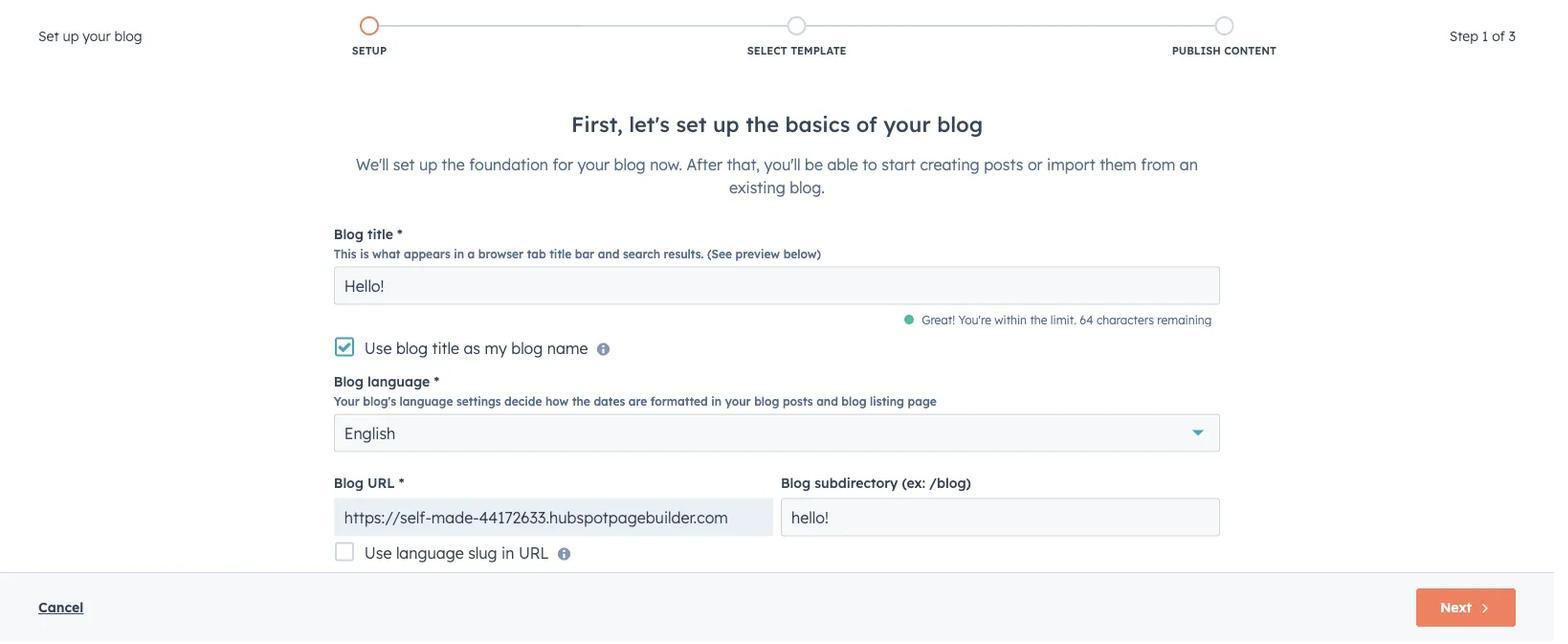 Task type: vqa. For each thing, say whether or not it's contained in the screenshot.
Edit contact property
no



Task type: describe. For each thing, give the bounding box(es) containing it.
44172633.hubspotpagebuilder.com
[[479, 508, 729, 527]]

remaining
[[1158, 313, 1212, 327]]

https://self-made-44172633.hubspotpagebuilder.com button
[[334, 498, 774, 537]]

list containing setup
[[156, 12, 1439, 62]]

results.
[[664, 247, 704, 261]]

use for use language slug in url
[[365, 543, 392, 562]]

https://self-
[[344, 508, 432, 527]]

how
[[546, 394, 569, 409]]

great!
[[922, 313, 956, 327]]

calling icon image
[[1237, 10, 1254, 27]]

characters
[[1097, 313, 1155, 327]]

that,
[[727, 155, 760, 174]]

a
[[468, 247, 475, 261]]

existing
[[730, 178, 786, 197]]

the inside the we'll set up the foundation for your blog now. after that, you'll be able to start creating posts or import them from an existing blog.
[[442, 155, 465, 174]]

in inside blog title this is what appears in a browser tab title bar and search results. (see preview below)
[[454, 247, 464, 261]]

use for use blog title as my blog name
[[365, 338, 392, 358]]

cancel
[[38, 599, 84, 616]]

foundation
[[469, 155, 549, 174]]

bar
[[575, 247, 595, 261]]

0 vertical spatial up
[[63, 28, 79, 45]]

blog for blog url
[[334, 474, 364, 491]]

posts inside blog language your blog's language settings decide how the dates are formatted in your blog posts and blog listing page
[[783, 394, 813, 409]]

upgrade image
[[1138, 9, 1155, 26]]

limit.
[[1051, 313, 1077, 327]]

them
[[1100, 155, 1137, 174]]

let's
[[629, 111, 670, 137]]

setup
[[352, 44, 387, 57]]

(see
[[707, 247, 732, 261]]

we'll set up the foundation for your blog now. after that, you'll be able to start creating posts or import them from an existing blog.
[[356, 155, 1199, 197]]

Search HubSpot search field
[[1286, 40, 1520, 73]]

1 horizontal spatial url
[[519, 543, 549, 562]]

first, let's set up the basics of your blog
[[571, 111, 983, 137]]

blog url
[[334, 474, 395, 491]]

language for use
[[396, 543, 464, 562]]

basics
[[786, 111, 851, 137]]

set
[[38, 28, 59, 45]]

next button
[[1417, 589, 1517, 627]]

below)
[[784, 247, 821, 261]]

are
[[629, 394, 648, 409]]

and inside blog language your blog's language settings decide how the dates are formatted in your blog posts and blog listing page
[[817, 394, 839, 409]]

you're
[[959, 313, 992, 327]]

be
[[805, 155, 823, 174]]

0 vertical spatial title
[[368, 225, 393, 242]]

posts inside the we'll set up the foundation for your blog now. after that, you'll be able to start creating posts or import them from an existing blog.
[[984, 155, 1024, 174]]

your right "set" at top
[[83, 28, 111, 45]]

upgrade
[[1159, 9, 1213, 25]]

Blog subdirectory (ex: /blog) text field
[[781, 498, 1221, 537]]

creating
[[920, 155, 980, 174]]

upgrade menu
[[1127, 0, 1532, 38]]

publish content
[[1173, 44, 1277, 57]]

publish content list item
[[1011, 12, 1439, 62]]

publish
[[1173, 44, 1221, 57]]

2 vertical spatial in
[[502, 543, 515, 562]]

page
[[908, 394, 937, 409]]

1 vertical spatial language
[[400, 394, 453, 409]]

start
[[882, 155, 916, 174]]

is
[[360, 247, 369, 261]]

select template list item
[[583, 12, 1011, 62]]

blog inside the we'll set up the foundation for your blog now. after that, you'll be able to start creating posts or import them from an existing blog.
[[614, 155, 646, 174]]

blog right the my
[[511, 338, 543, 358]]

2 horizontal spatial up
[[713, 111, 740, 137]]

3
[[1509, 28, 1517, 45]]

this
[[334, 247, 357, 261]]

step 1 of 3
[[1450, 28, 1517, 45]]

subdirectory
[[815, 474, 898, 491]]

blog left listing
[[842, 394, 867, 409]]

you'll
[[765, 155, 801, 174]]



Task type: locate. For each thing, give the bounding box(es) containing it.
now.
[[650, 155, 683, 174]]

your right for
[[578, 155, 610, 174]]

set right the let's
[[676, 111, 707, 137]]

0 vertical spatial url
[[368, 474, 395, 491]]

language for blog
[[368, 373, 430, 390]]

made-
[[432, 508, 479, 527]]

0 vertical spatial set
[[676, 111, 707, 137]]

browser
[[479, 247, 524, 261]]

in right formatted at the bottom of page
[[712, 394, 722, 409]]

calling icon button
[[1229, 2, 1262, 30]]

the left the limit.
[[1031, 313, 1048, 327]]

and up english 'popup button'
[[817, 394, 839, 409]]

blog inside blog title this is what appears in a browser tab title bar and search results. (see preview below)
[[334, 225, 364, 242]]

0 vertical spatial of
[[1493, 28, 1506, 45]]

of up 'to'
[[857, 111, 878, 137]]

set
[[676, 111, 707, 137], [393, 155, 415, 174]]

1 vertical spatial url
[[519, 543, 549, 562]]

we'll
[[356, 155, 389, 174]]

listing
[[870, 394, 905, 409]]

title right the tab
[[550, 247, 572, 261]]

1 horizontal spatial up
[[419, 155, 438, 174]]

1 vertical spatial up
[[713, 111, 740, 137]]

1 vertical spatial posts
[[783, 394, 813, 409]]

1 horizontal spatial set
[[676, 111, 707, 137]]

select
[[747, 44, 788, 57]]

1 vertical spatial of
[[857, 111, 878, 137]]

0 horizontal spatial set
[[393, 155, 415, 174]]

the inside blog language your blog's language settings decide how the dates are formatted in your blog posts and blog listing page
[[572, 394, 591, 409]]

from
[[1142, 155, 1176, 174]]

what
[[373, 247, 401, 261]]

name
[[547, 338, 588, 358]]

in inside blog language your blog's language settings decide how the dates are formatted in your blog posts and blog listing page
[[712, 394, 722, 409]]

up right we'll
[[419, 155, 438, 174]]

set up your blog
[[38, 28, 142, 45]]

language
[[368, 373, 430, 390], [400, 394, 453, 409], [396, 543, 464, 562]]

the left foundation
[[442, 155, 465, 174]]

tab
[[527, 247, 546, 261]]

and
[[598, 247, 620, 261], [817, 394, 839, 409]]

title
[[368, 225, 393, 242], [550, 247, 572, 261], [432, 338, 459, 358]]

blog for blog title this is what appears in a browser tab title bar and search results. (see preview below)
[[334, 225, 364, 242]]

2 vertical spatial title
[[432, 338, 459, 358]]

2 vertical spatial language
[[396, 543, 464, 562]]

set right we'll
[[393, 155, 415, 174]]

content
[[1225, 44, 1277, 57]]

list
[[156, 12, 1439, 62]]

0 horizontal spatial and
[[598, 247, 620, 261]]

0 horizontal spatial in
[[454, 247, 464, 261]]

https://self-made-44172633.hubspotpagebuilder.com
[[344, 508, 729, 527]]

1 horizontal spatial in
[[502, 543, 515, 562]]

0 horizontal spatial title
[[368, 225, 393, 242]]

language up blog's
[[368, 373, 430, 390]]

0 horizontal spatial posts
[[783, 394, 813, 409]]

1 vertical spatial set
[[393, 155, 415, 174]]

settings
[[457, 394, 501, 409]]

an
[[1180, 155, 1199, 174]]

to
[[863, 155, 878, 174]]

blog
[[115, 28, 142, 45], [937, 111, 983, 137], [614, 155, 646, 174], [396, 338, 428, 358], [511, 338, 543, 358], [755, 394, 780, 409], [842, 394, 867, 409]]

blog right "set" at top
[[115, 28, 142, 45]]

0 vertical spatial use
[[365, 338, 392, 358]]

english
[[344, 424, 396, 443]]

appears
[[404, 247, 451, 261]]

use down the https://self-
[[365, 543, 392, 562]]

in left a
[[454, 247, 464, 261]]

for
[[553, 155, 573, 174]]

0 horizontal spatial up
[[63, 28, 79, 45]]

your inside blog language your blog's language settings decide how the dates are formatted in your blog posts and blog listing page
[[725, 394, 751, 409]]

blog
[[334, 225, 364, 242], [334, 373, 364, 390], [334, 474, 364, 491], [781, 474, 811, 491]]

and right bar
[[598, 247, 620, 261]]

the right how
[[572, 394, 591, 409]]

your
[[334, 394, 360, 409]]

next
[[1441, 599, 1473, 616]]

your up english 'popup button'
[[725, 394, 751, 409]]

decide
[[505, 394, 542, 409]]

1 horizontal spatial and
[[817, 394, 839, 409]]

64
[[1080, 313, 1094, 327]]

posts
[[984, 155, 1024, 174], [783, 394, 813, 409]]

None text field
[[334, 267, 1221, 305]]

use blog title as my blog name
[[365, 338, 588, 358]]

after
[[687, 155, 723, 174]]

posts left or
[[984, 155, 1024, 174]]

2 vertical spatial up
[[419, 155, 438, 174]]

or
[[1028, 155, 1043, 174]]

0 vertical spatial language
[[368, 373, 430, 390]]

0 vertical spatial and
[[598, 247, 620, 261]]

(ex:
[[902, 474, 926, 491]]

your
[[83, 28, 111, 45], [884, 111, 931, 137], [578, 155, 610, 174], [725, 394, 751, 409]]

template
[[791, 44, 847, 57]]

1 vertical spatial title
[[550, 247, 572, 261]]

1 vertical spatial and
[[817, 394, 839, 409]]

up up that,
[[713, 111, 740, 137]]

setup list item
[[156, 12, 583, 62]]

blog.
[[790, 178, 825, 197]]

up
[[63, 28, 79, 45], [713, 111, 740, 137], [419, 155, 438, 174]]

in right slug
[[502, 543, 515, 562]]

/blog)
[[930, 474, 972, 491]]

import
[[1047, 155, 1096, 174]]

search
[[623, 247, 661, 261]]

great! you're within the limit. 64 characters remaining
[[922, 313, 1212, 327]]

blog subdirectory (ex: /blog)
[[781, 474, 972, 491]]

up right "set" at top
[[63, 28, 79, 45]]

blog down english 'popup button'
[[781, 474, 811, 491]]

blog up the https://self-
[[334, 474, 364, 491]]

blog for blog subdirectory (ex: /blog)
[[781, 474, 811, 491]]

blog inside blog language your blog's language settings decide how the dates are formatted in your blog posts and blog listing page
[[334, 373, 364, 390]]

blog's
[[363, 394, 396, 409]]

1 vertical spatial use
[[365, 543, 392, 562]]

blog left now.
[[614, 155, 646, 174]]

your inside the we'll set up the foundation for your blog now. after that, you'll be able to start creating posts or import them from an existing blog.
[[578, 155, 610, 174]]

of
[[1493, 28, 1506, 45], [857, 111, 878, 137]]

blog up your
[[334, 373, 364, 390]]

step
[[1450, 28, 1479, 45]]

cancel button
[[38, 596, 84, 619]]

url
[[368, 474, 395, 491], [519, 543, 549, 562]]

0 horizontal spatial of
[[857, 111, 878, 137]]

menu item
[[1412, 0, 1532, 31]]

blog title this is what appears in a browser tab title bar and search results. (see preview below)
[[334, 225, 821, 261]]

blog up english 'popup button'
[[755, 394, 780, 409]]

blog up the "creating"
[[937, 111, 983, 137]]

blog for blog language your blog's language settings decide how the dates are formatted in your blog posts and blog listing page
[[334, 373, 364, 390]]

preview
[[736, 247, 780, 261]]

english button
[[334, 414, 1221, 452]]

1 use from the top
[[365, 338, 392, 358]]

slug
[[468, 543, 497, 562]]

formatted
[[651, 394, 708, 409]]

title up what on the left of the page
[[368, 225, 393, 242]]

dates
[[594, 394, 625, 409]]

url up the https://self-
[[368, 474, 395, 491]]

within
[[995, 313, 1027, 327]]

blog up this
[[334, 225, 364, 242]]

as
[[464, 338, 481, 358]]

2 use from the top
[[365, 543, 392, 562]]

use up blog's
[[365, 338, 392, 358]]

use
[[365, 338, 392, 358], [365, 543, 392, 562]]

language down made-
[[396, 543, 464, 562]]

menu item inside "upgrade" menu
[[1412, 0, 1532, 31]]

of right 1
[[1493, 28, 1506, 45]]

1 horizontal spatial of
[[1493, 28, 1506, 45]]

select template
[[747, 44, 847, 57]]

1 horizontal spatial posts
[[984, 155, 1024, 174]]

your up start
[[884, 111, 931, 137]]

posts up english 'popup button'
[[783, 394, 813, 409]]

1 vertical spatial in
[[712, 394, 722, 409]]

1 horizontal spatial title
[[432, 338, 459, 358]]

and inside blog title this is what appears in a browser tab title bar and search results. (see preview below)
[[598, 247, 620, 261]]

my
[[485, 338, 507, 358]]

able
[[828, 155, 859, 174]]

title left as
[[432, 338, 459, 358]]

the
[[746, 111, 779, 137], [442, 155, 465, 174], [1031, 313, 1048, 327], [572, 394, 591, 409]]

first,
[[571, 111, 623, 137]]

use language slug in url
[[365, 543, 549, 562]]

url down https://self-made-44172633.hubspotpagebuilder.com
[[519, 543, 549, 562]]

set inside the we'll set up the foundation for your blog now. after that, you'll be able to start creating posts or import them from an existing blog.
[[393, 155, 415, 174]]

1
[[1483, 28, 1489, 45]]

2 horizontal spatial title
[[550, 247, 572, 261]]

blog left as
[[396, 338, 428, 358]]

0 vertical spatial posts
[[984, 155, 1024, 174]]

language right blog's
[[400, 394, 453, 409]]

up inside the we'll set up the foundation for your blog now. after that, you'll be able to start creating posts or import them from an existing blog.
[[419, 155, 438, 174]]

2 horizontal spatial in
[[712, 394, 722, 409]]

0 horizontal spatial url
[[368, 474, 395, 491]]

0 vertical spatial in
[[454, 247, 464, 261]]

blog language your blog's language settings decide how the dates are formatted in your blog posts and blog listing page
[[334, 373, 937, 409]]

the up that,
[[746, 111, 779, 137]]



